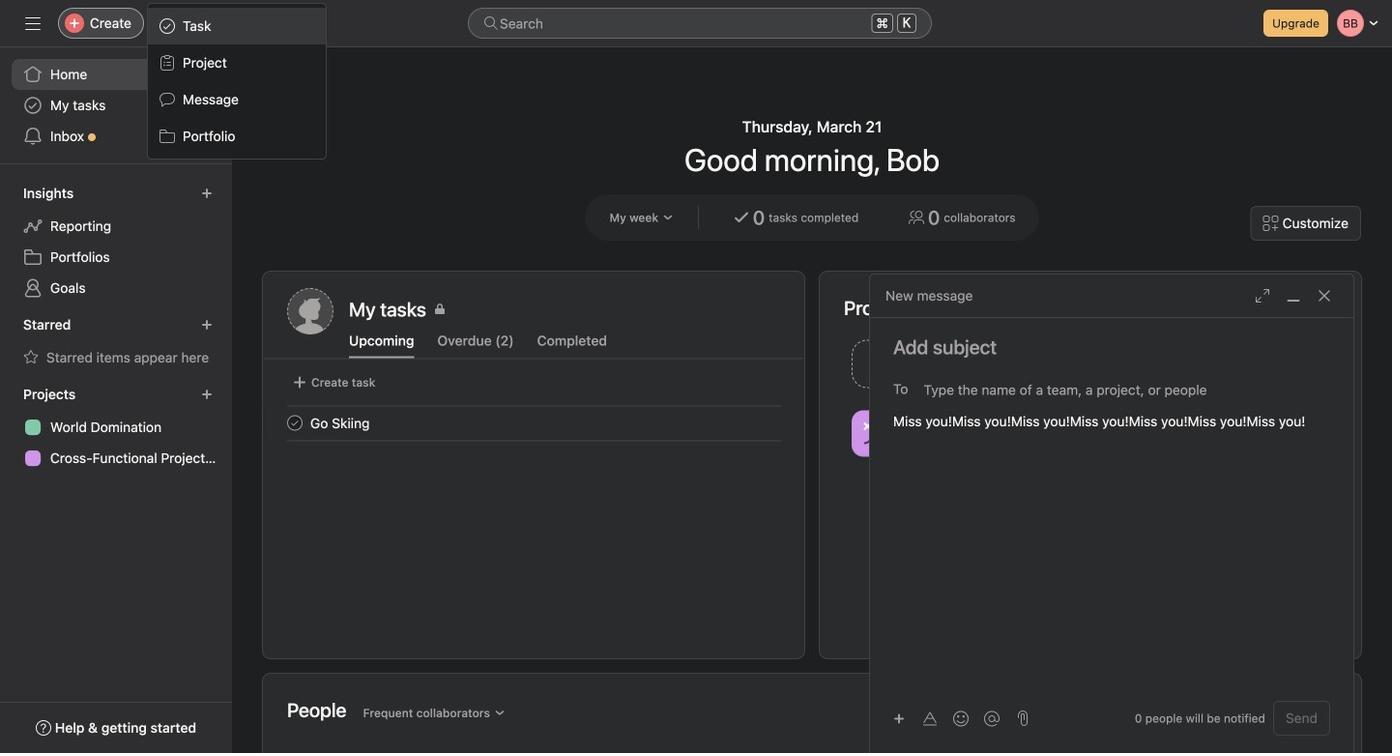 Task type: describe. For each thing, give the bounding box(es) containing it.
minimize image
[[1286, 288, 1301, 304]]

Mark complete checkbox
[[283, 411, 306, 435]]

Type the name of a team, a project, or people text field
[[924, 378, 1320, 401]]

close image
[[1317, 288, 1332, 304]]

global element
[[0, 47, 232, 163]]

line_and_symbols image
[[863, 422, 886, 445]]

new project or portfolio image
[[201, 389, 213, 400]]

1 vertical spatial list item
[[264, 406, 804, 440]]

Add subject text field
[[870, 334, 1353, 361]]

0 vertical spatial list item
[[844, 334, 1091, 393]]

insights element
[[0, 176, 232, 307]]

projects element
[[0, 377, 232, 478]]

new insights image
[[201, 188, 213, 199]]

insert an object image
[[893, 713, 905, 725]]

add profile photo image
[[287, 288, 334, 334]]



Task type: vqa. For each thing, say whether or not it's contained in the screenshot.
Global Element
yes



Task type: locate. For each thing, give the bounding box(es) containing it.
starred element
[[0, 307, 232, 377]]

hide sidebar image
[[25, 15, 41, 31]]

dialog
[[870, 275, 1353, 753]]

list item
[[844, 334, 1091, 393], [264, 406, 804, 440]]

mark complete image
[[283, 411, 306, 435]]

None field
[[468, 8, 932, 39]]

menu item
[[148, 8, 326, 44]]

expand popout to full screen image
[[1255, 288, 1270, 304]]

1 horizontal spatial list item
[[844, 334, 1091, 393]]

0 horizontal spatial list item
[[264, 406, 804, 440]]

Search tasks, projects, and more text field
[[468, 8, 932, 39]]

toolbar
[[886, 704, 1009, 732]]

at mention image
[[984, 711, 1000, 726]]

add items to starred image
[[201, 319, 213, 331]]



